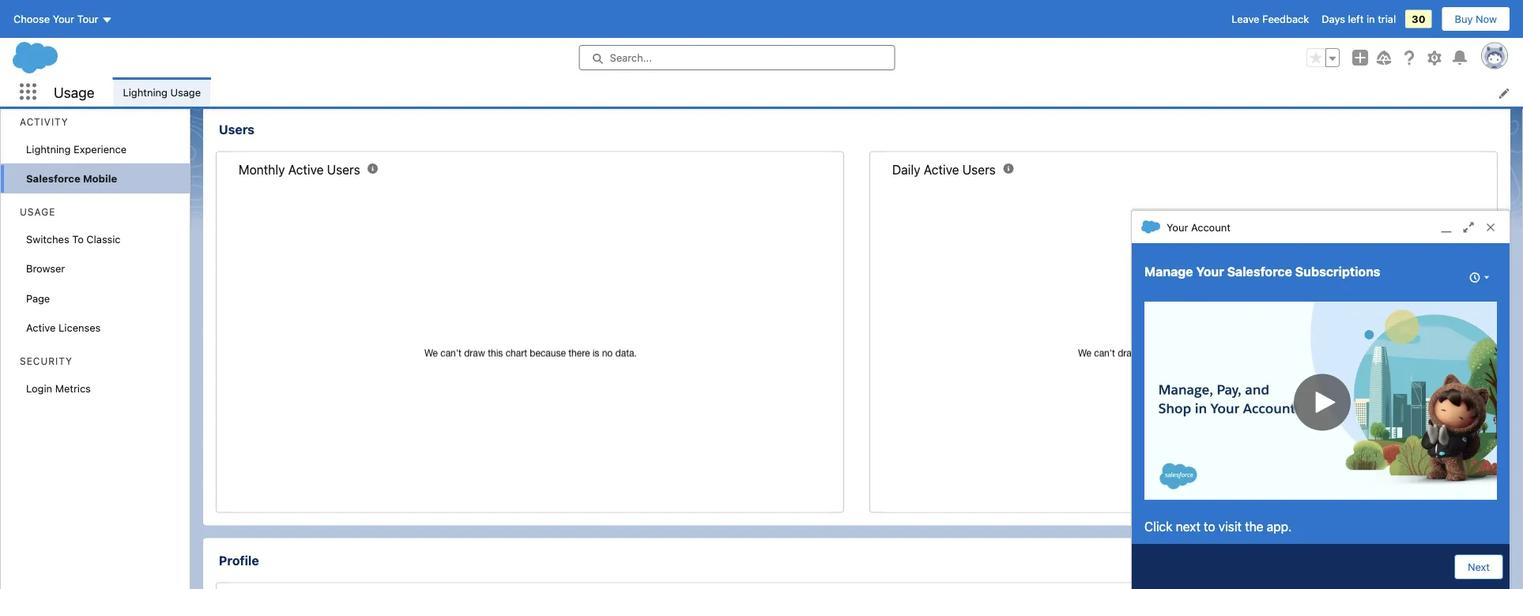Task type: describe. For each thing, give the bounding box(es) containing it.
your account dialog
[[1131, 210, 1510, 590]]

metrics
[[55, 383, 91, 394]]

usage inside "link"
[[170, 86, 201, 98]]

active for daily
[[924, 162, 959, 177]]

days
[[1322, 13, 1345, 25]]

month
[[259, 40, 288, 51]]

classic
[[86, 233, 121, 245]]

0 horizontal spatial active
[[26, 322, 56, 334]]

buy
[[1455, 13, 1473, 25]]

app.
[[1267, 520, 1292, 535]]

manage
[[1144, 264, 1193, 279]]

days left in trial
[[1322, 13, 1396, 25]]

active for monthly
[[288, 162, 324, 177]]

in
[[1367, 13, 1375, 25]]

choose
[[13, 13, 50, 25]]

0 horizontal spatial users
[[219, 122, 254, 137]]

the
[[1245, 520, 1263, 535]]

experience
[[74, 143, 127, 155]]

next button
[[1454, 555, 1503, 580]]

profile
[[219, 553, 259, 568]]

switches
[[26, 233, 69, 245]]

last
[[238, 40, 257, 51]]

to
[[72, 233, 84, 245]]

next
[[1176, 520, 1200, 535]]

switches to classic
[[26, 233, 121, 245]]

left
[[1348, 13, 1364, 25]]

lightning experience
[[26, 143, 127, 155]]

search... button
[[579, 45, 895, 70]]

login
[[26, 383, 52, 394]]

1 horizontal spatial your
[[1167, 221, 1188, 233]]

activity
[[20, 117, 68, 128]]

to
[[1204, 520, 1215, 535]]

your for manage
[[1196, 264, 1224, 279]]

users for monthly active users
[[327, 162, 360, 177]]

users for daily active users
[[962, 162, 996, 177]]

leave feedback
[[1232, 13, 1309, 25]]

account
[[1191, 221, 1231, 233]]



Task type: locate. For each thing, give the bounding box(es) containing it.
2 vertical spatial your
[[1196, 264, 1224, 279]]

salesforce down lightning experience
[[26, 173, 80, 185]]

salesforce down account
[[1227, 264, 1292, 279]]

group
[[1306, 48, 1340, 67]]

2 horizontal spatial active
[[924, 162, 959, 177]]

lightning usage
[[123, 86, 201, 98]]

0 horizontal spatial your
[[53, 13, 74, 25]]

monthly active users
[[239, 162, 360, 177]]

click next to visit the app.
[[1144, 520, 1292, 535]]

your for choose
[[53, 13, 74, 25]]

0 vertical spatial salesforce
[[26, 173, 80, 185]]

2 horizontal spatial your
[[1196, 264, 1224, 279]]

security
[[20, 356, 73, 367]]

monthly
[[239, 162, 285, 177]]

next
[[1468, 562, 1490, 573]]

search...
[[610, 52, 652, 64]]

leave
[[1232, 13, 1259, 25]]

lightning usage list
[[113, 77, 1523, 107]]

buy now
[[1455, 13, 1497, 25]]

your left tour
[[53, 13, 74, 25]]

active down page
[[26, 322, 56, 334]]

daily active users
[[892, 162, 996, 177]]

30
[[1412, 13, 1425, 25]]

yesterday
[[891, 40, 936, 51]]

1 horizontal spatial active
[[288, 162, 324, 177]]

active licenses
[[26, 322, 101, 334]]

subscriptions
[[1295, 264, 1380, 279]]

lightning
[[123, 86, 168, 98], [26, 143, 71, 155]]

1 vertical spatial lightning
[[26, 143, 71, 155]]

lightning for lightning experience
[[26, 143, 71, 155]]

1 vertical spatial salesforce
[[1227, 264, 1292, 279]]

lightning down activity
[[26, 143, 71, 155]]

lightning usage link
[[113, 77, 210, 107]]

your right text default icon
[[1167, 221, 1188, 233]]

choose your tour button
[[13, 6, 113, 32]]

1 horizontal spatial users
[[327, 162, 360, 177]]

last month
[[238, 40, 288, 51]]

leave feedback link
[[1232, 13, 1309, 25]]

salesforce
[[26, 173, 80, 185], [1227, 264, 1292, 279]]

salesforce inside your account dialog
[[1227, 264, 1292, 279]]

0 vertical spatial your
[[53, 13, 74, 25]]

0 horizontal spatial lightning
[[26, 143, 71, 155]]

manage your salesforce subscriptions
[[1144, 264, 1380, 279]]

now
[[1476, 13, 1497, 25]]

active right daily at the right of page
[[924, 162, 959, 177]]

users
[[219, 122, 254, 137], [327, 162, 360, 177], [962, 162, 996, 177]]

buy now button
[[1441, 6, 1510, 32]]

salesforce mobile
[[26, 173, 117, 185]]

licenses
[[59, 322, 101, 334]]

feedback
[[1262, 13, 1309, 25]]

trial
[[1378, 13, 1396, 25]]

your
[[53, 13, 74, 25], [1167, 221, 1188, 233], [1196, 264, 1224, 279]]

your right the manage
[[1196, 264, 1224, 279]]

lightning inside "link"
[[123, 86, 168, 98]]

click
[[1144, 520, 1173, 535]]

text default image
[[1141, 218, 1160, 237]]

0 vertical spatial lightning
[[123, 86, 168, 98]]

your account
[[1167, 221, 1231, 233]]

active right monthly
[[288, 162, 324, 177]]

choose your tour
[[13, 13, 98, 25]]

visit
[[1219, 520, 1242, 535]]

your inside dropdown button
[[53, 13, 74, 25]]

login metrics
[[26, 383, 91, 394]]

active
[[288, 162, 324, 177], [924, 162, 959, 177], [26, 322, 56, 334]]

tour
[[77, 13, 98, 25]]

lightning for lightning usage
[[123, 86, 168, 98]]

mobile
[[83, 173, 117, 185]]

1 horizontal spatial salesforce
[[1227, 264, 1292, 279]]

page
[[26, 292, 50, 304]]

1 horizontal spatial lightning
[[123, 86, 168, 98]]

1 vertical spatial your
[[1167, 221, 1188, 233]]

lightning up experience
[[123, 86, 168, 98]]

daily
[[892, 162, 920, 177]]

usage
[[54, 84, 94, 101], [170, 86, 201, 98], [20, 207, 56, 218]]

0 horizontal spatial salesforce
[[26, 173, 80, 185]]

2 horizontal spatial users
[[962, 162, 996, 177]]

browser
[[26, 263, 65, 275]]



Task type: vqa. For each thing, say whether or not it's contained in the screenshot.
Classic
yes



